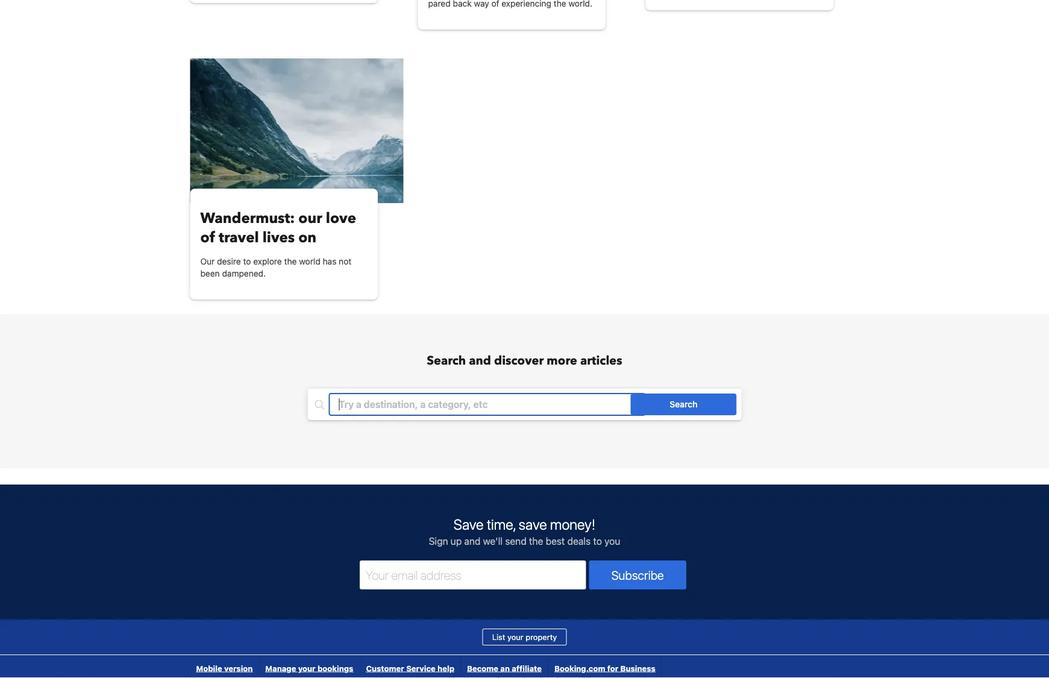Task type: locate. For each thing, give the bounding box(es) containing it.
navigation inside save time, save money! footer
[[190, 655, 662, 678]]

an
[[501, 664, 510, 673]]

dampened.
[[222, 269, 266, 279]]

the left world
[[284, 257, 297, 266]]

search for search and discover more articles
[[427, 353, 466, 369]]

you
[[605, 536, 621, 547]]

1 horizontal spatial the
[[529, 536, 543, 547]]

your right manage
[[298, 664, 316, 673]]

save time, save money! footer
[[0, 484, 1050, 678]]

has
[[323, 257, 337, 266]]

search
[[427, 353, 466, 369], [670, 399, 698, 409]]

to left you
[[593, 536, 602, 547]]

1 horizontal spatial to
[[593, 536, 602, 547]]

1 vertical spatial to
[[593, 536, 602, 547]]

desire
[[217, 257, 241, 266]]

your for list
[[508, 633, 524, 642]]

and inside 'save time, save money! sign up and we'll send the best deals to you'
[[464, 536, 481, 547]]

manage your bookings
[[265, 664, 354, 673]]

1 vertical spatial the
[[529, 536, 543, 547]]

mobile version link
[[190, 655, 259, 678]]

become an affiliate
[[467, 664, 542, 673]]

Your email address email field
[[360, 561, 586, 590]]

0 horizontal spatial the
[[284, 257, 297, 266]]

time,
[[487, 516, 516, 533]]

on
[[299, 228, 317, 247]]

navigation containing mobile version
[[190, 655, 662, 678]]

navigation
[[190, 655, 662, 678]]

booking.com for business link
[[549, 655, 662, 678]]

0 horizontal spatial to
[[243, 257, 251, 266]]

and right up
[[464, 536, 481, 547]]

and
[[469, 353, 491, 369], [464, 536, 481, 547]]

love
[[326, 208, 356, 228]]

1 horizontal spatial search
[[670, 399, 698, 409]]

1 vertical spatial and
[[464, 536, 481, 547]]

1 vertical spatial your
[[298, 664, 316, 673]]

0 horizontal spatial search
[[427, 353, 466, 369]]

customer service help link
[[360, 655, 461, 678]]

1 vertical spatial search
[[670, 399, 698, 409]]

list
[[492, 633, 505, 642]]

become an affiliate link
[[461, 655, 548, 678]]

to up dampened. on the top of the page
[[243, 257, 251, 266]]

to
[[243, 257, 251, 266], [593, 536, 602, 547]]

1 horizontal spatial your
[[508, 633, 524, 642]]

0 vertical spatial search
[[427, 353, 466, 369]]

become
[[467, 664, 499, 673]]

world
[[299, 257, 321, 266]]

search and discover more articles
[[427, 353, 623, 369]]

your right list
[[508, 633, 524, 642]]

travel
[[219, 228, 259, 247]]

and left the discover
[[469, 353, 491, 369]]

0 horizontal spatial your
[[298, 664, 316, 673]]

your
[[508, 633, 524, 642], [298, 664, 316, 673]]

search inside button
[[670, 399, 698, 409]]

to inside 'save time, save money! sign up and we'll send the best deals to you'
[[593, 536, 602, 547]]

service
[[406, 664, 436, 673]]

the
[[284, 257, 297, 266], [529, 536, 543, 547]]

customer service help
[[366, 664, 455, 673]]

we'll
[[483, 536, 503, 547]]

0 vertical spatial to
[[243, 257, 251, 266]]

money!
[[550, 516, 596, 533]]

manage your bookings link
[[259, 655, 360, 678]]

to inside "our desire to explore the world has not been dampened."
[[243, 257, 251, 266]]

0 vertical spatial your
[[508, 633, 524, 642]]

explore
[[253, 257, 282, 266]]

up
[[451, 536, 462, 547]]

business
[[621, 664, 656, 673]]

0 vertical spatial the
[[284, 257, 297, 266]]

the down save
[[529, 536, 543, 547]]



Task type: describe. For each thing, give the bounding box(es) containing it.
booking.com
[[555, 664, 606, 673]]

save
[[519, 516, 547, 533]]

discover
[[494, 353, 544, 369]]

been
[[200, 269, 220, 279]]

not
[[339, 257, 352, 266]]

our
[[299, 208, 322, 228]]

articles
[[581, 353, 623, 369]]

bookings
[[318, 664, 354, 673]]

your for manage
[[298, 664, 316, 673]]

the inside "our desire to explore the world has not been dampened."
[[284, 257, 297, 266]]

mobile version
[[196, 664, 253, 673]]

wandermust:
[[200, 208, 295, 228]]

sign
[[429, 536, 448, 547]]

booking.com for business
[[555, 664, 656, 673]]

search for search
[[670, 399, 698, 409]]

Try a destination, a category, etc text field
[[329, 394, 645, 415]]

property
[[526, 633, 557, 642]]

of
[[200, 228, 215, 247]]

customer
[[366, 664, 404, 673]]

send
[[505, 536, 527, 547]]

more
[[547, 353, 578, 369]]

save time, save money! sign up and we'll send the best deals to you
[[429, 516, 621, 547]]

wandermust: our love of travel lives on link
[[200, 208, 368, 247]]

help
[[438, 664, 455, 673]]

subscribe button
[[589, 561, 687, 590]]

mobile
[[196, 664, 222, 673]]

version
[[224, 664, 253, 673]]

list your property
[[492, 633, 557, 642]]

our desire to explore the world has not been dampened.
[[200, 257, 352, 279]]

search button
[[631, 394, 737, 415]]

affiliate
[[512, 664, 542, 673]]

list your property link
[[483, 629, 567, 646]]

deals
[[568, 536, 591, 547]]

the inside 'save time, save money! sign up and we'll send the best deals to you'
[[529, 536, 543, 547]]

0 vertical spatial and
[[469, 353, 491, 369]]

subscribe
[[612, 568, 664, 582]]

manage
[[265, 664, 296, 673]]

wandermust: our love of travel lives on
[[200, 208, 356, 247]]

for
[[608, 664, 619, 673]]

best
[[546, 536, 565, 547]]

our
[[200, 257, 215, 266]]

save
[[454, 516, 484, 533]]

lives
[[263, 228, 295, 247]]



Task type: vqa. For each thing, say whether or not it's contained in the screenshot.
See associated with See all
no



